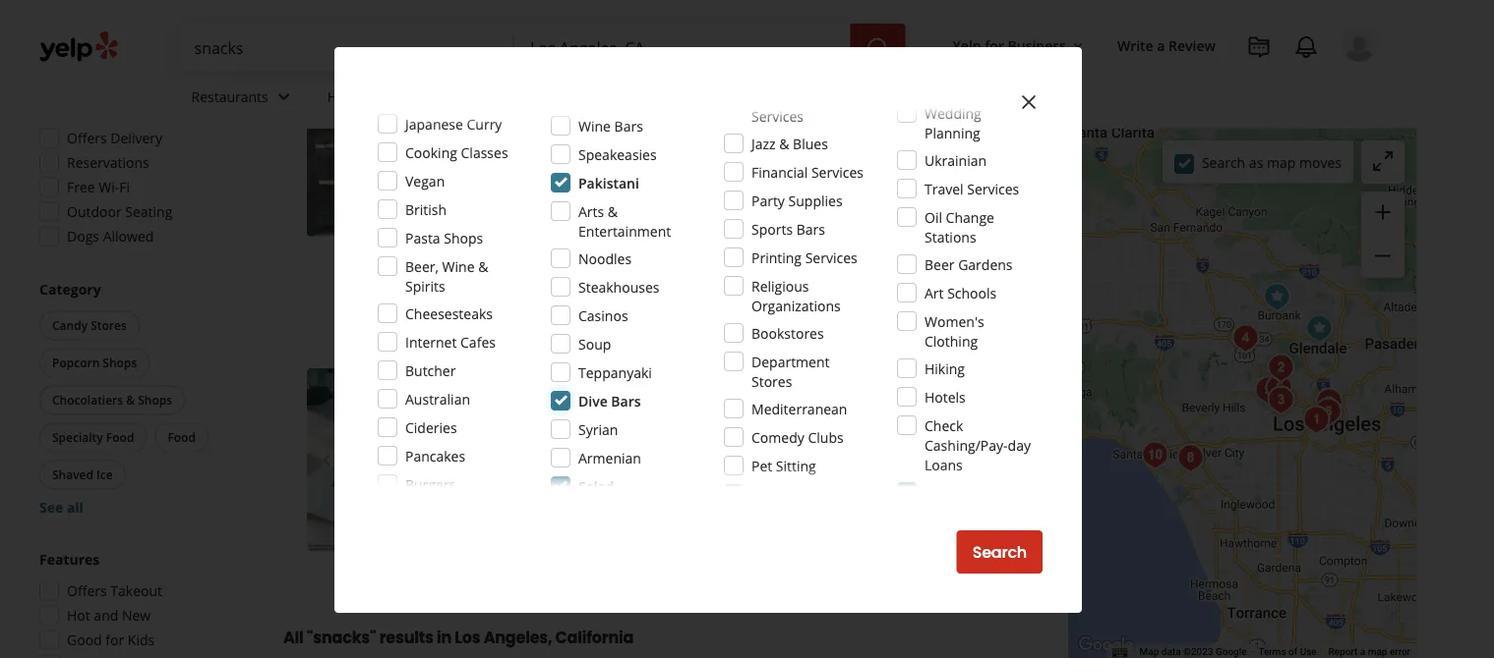 Task type: locate. For each thing, give the bounding box(es) containing it.
religious organizations
[[751, 277, 841, 315]]

shops
[[444, 229, 483, 247], [103, 356, 137, 372], [138, 393, 172, 409]]

1 horizontal spatial in
[[623, 490, 637, 509]]

offers up reservations
[[67, 129, 107, 148]]

services up supplies
[[811, 163, 863, 181]]

always
[[761, 205, 804, 223]]

in inside joy of winter in a cup link
[[623, 490, 637, 509]]

all
[[67, 499, 84, 518]]

1 vertical spatial for
[[106, 632, 124, 651]]

0 vertical spatial and
[[972, 224, 996, 243]]

bars down teppanyaki
[[611, 392, 641, 411]]

1 vertical spatial cream
[[538, 409, 577, 425]]

ice cream & frozen yogurt up "10:00"
[[518, 117, 674, 133]]

cream up open until 10:00 pm
[[538, 117, 577, 133]]

cooking
[[405, 143, 457, 162]]

open up joy
[[514, 438, 551, 457]]

shops inside button
[[103, 356, 137, 372]]

1 frozen from the top
[[592, 117, 631, 133]]

1 vertical spatial previous image
[[315, 450, 338, 473]]

ice cream & frozen yogurt link
[[514, 116, 678, 135], [514, 407, 678, 427]]

close image
[[1017, 91, 1041, 114]]

a for report
[[1360, 647, 1365, 659]]

slideshow element for open until 8:00 pm
[[307, 369, 491, 553]]

1 vertical spatial until
[[555, 438, 583, 457]]

1 vertical spatial ice cream & frozen yogurt link
[[514, 407, 678, 427]]

0 vertical spatial slideshow element
[[307, 53, 491, 237]]

wine up "10:00"
[[578, 117, 611, 135]]

0 horizontal spatial a
[[640, 490, 649, 509]]

cream for 1st ice cream & frozen yogurt button from the bottom
[[538, 409, 577, 425]]

cafes
[[460, 333, 496, 352]]

made
[[645, 244, 681, 263]]

0 vertical spatial ice cream & frozen yogurt link
[[514, 116, 678, 135]]

moves
[[1299, 153, 1342, 172]]

keyboard shortcuts image
[[1112, 649, 1128, 658]]

a right report
[[1360, 647, 1365, 659]]

clubs
[[808, 428, 844, 447]]

bars for wine
[[614, 117, 643, 135]]

until for until 10:00 pm
[[555, 147, 583, 165]]

0 vertical spatial wine
[[578, 117, 611, 135]]

1 horizontal spatial shops
[[138, 393, 172, 409]]

services down are
[[805, 248, 857, 267]]

1 horizontal spatial outdoor
[[534, 291, 582, 307]]

slideshow element for open until 10:00 pm
[[307, 53, 491, 237]]

salad
[[578, 478, 614, 496]]

usually
[[828, 224, 873, 243]]

cream up open until 8:00 pm
[[538, 409, 577, 425]]

open up grab-
[[514, 147, 551, 165]]

taste
[[536, 244, 568, 263]]

88 hotdog & juicy image
[[1261, 381, 1301, 420]]

0 horizontal spatial search
[[972, 542, 1027, 564]]

ice
[[518, 117, 535, 133], [518, 409, 535, 425], [96, 468, 113, 484]]

search button
[[957, 531, 1043, 574]]

16 checkmark v2 image down artificial
[[724, 291, 740, 307]]

a for write
[[1157, 36, 1165, 55]]

specialty food button
[[39, 424, 147, 453]]

0 vertical spatial in
[[623, 490, 637, 509]]

change
[[946, 208, 994, 227]]

map left error
[[1368, 647, 1387, 659]]

a right 'write'
[[1157, 36, 1165, 55]]

shops for pasta shops
[[444, 229, 483, 247]]

open
[[514, 147, 551, 165], [514, 438, 551, 457]]

syrups.…"
[[756, 244, 818, 263]]

business
[[1008, 36, 1066, 55]]

frozen up 8:00
[[592, 409, 631, 425]]

of left use
[[1288, 647, 1298, 659]]

1 vertical spatial in
[[437, 628, 452, 650]]

2 vertical spatial shops
[[138, 393, 172, 409]]

for inside button
[[985, 36, 1004, 55]]

for right yelp
[[985, 36, 1004, 55]]

1 yogurt from the top
[[634, 117, 674, 133]]

0 horizontal spatial map
[[1267, 153, 1296, 172]]

1 horizontal spatial of
[[685, 244, 698, 263]]

0 vertical spatial for
[[985, 36, 1004, 55]]

1 vertical spatial pm
[[626, 147, 646, 165]]

1 vertical spatial next image
[[459, 450, 483, 473]]

0 vertical spatial shops
[[444, 229, 483, 247]]

0 horizontal spatial outdoor
[[67, 203, 122, 222]]

0 vertical spatial cream
[[538, 117, 577, 133]]

shops right the pasta
[[444, 229, 483, 247]]

0 horizontal spatial stores
[[91, 318, 127, 334]]

beer
[[925, 255, 955, 274]]

group
[[33, 73, 244, 253], [1361, 192, 1405, 278], [35, 280, 244, 518], [33, 551, 244, 659]]

gardens
[[958, 255, 1013, 274]]

1 vertical spatial frozen
[[592, 409, 631, 425]]

5:01
[[139, 105, 166, 123]]

pm up 16 healthy dining v2 'icon'
[[626, 147, 646, 165]]

offers for offers takeout
[[67, 583, 107, 601]]

0 horizontal spatial 88 hotdog & juicy image
[[307, 53, 491, 237]]

stores down department
[[751, 372, 792, 391]]

bars for juice
[[721, 117, 747, 133]]

1 horizontal spatial a
[[1157, 36, 1165, 55]]

shaved
[[52, 468, 93, 484]]

&
[[580, 117, 589, 133], [751, 117, 759, 133], [779, 134, 789, 153], [608, 202, 618, 221], [478, 257, 488, 276], [126, 393, 135, 409], [580, 409, 589, 425]]

0 vertical spatial pm
[[170, 105, 190, 123]]

services
[[370, 87, 422, 106], [751, 107, 804, 125], [811, 163, 863, 181], [967, 180, 1019, 198], [805, 248, 857, 267]]

open for open until 8:00 pm
[[514, 438, 551, 457]]

healthy
[[659, 174, 708, 193]]

1 vertical spatial yogurt
[[634, 409, 674, 425]]

outdoor for outdoor seating
[[67, 203, 122, 222]]

2 until from the top
[[555, 438, 583, 457]]

google
[[1216, 647, 1247, 659]]

takeout inside group
[[110, 583, 162, 601]]

0 vertical spatial frozen
[[592, 117, 631, 133]]

1 cream from the top
[[538, 117, 577, 133]]

0 vertical spatial 88 hotdog & juicy image
[[307, 53, 491, 237]]

pm right 8:00
[[618, 438, 639, 457]]

shops inside 'search' dialog
[[444, 229, 483, 247]]

0 vertical spatial of
[[685, 244, 698, 263]]

1 ice cream & frozen yogurt link from the top
[[514, 116, 678, 135]]

spirits
[[405, 277, 445, 296]]

1 vertical spatial open
[[514, 438, 551, 457]]

0 vertical spatial yogurt
[[634, 117, 674, 133]]

for down hot and new
[[106, 632, 124, 651]]

ice down the dairy
[[518, 409, 535, 425]]

organizations
[[751, 297, 841, 315]]

2 food from the left
[[168, 430, 196, 447]]

next image for open until 10:00 pm
[[459, 133, 483, 157]]

report
[[1328, 647, 1358, 659]]

outdoor down free wi-fi
[[67, 203, 122, 222]]

and
[[972, 224, 996, 243], [94, 607, 118, 626]]

new
[[122, 607, 151, 626]]

yogurt down queen/orange
[[634, 409, 674, 425]]

0 horizontal spatial in
[[437, 628, 452, 650]]

16 info v2 image
[[433, 1, 449, 17]]

report a map error
[[1328, 647, 1410, 659]]

yogurt up the speakeasies
[[634, 117, 674, 133]]

0 vertical spatial search
[[1202, 153, 1245, 172]]

stores right candy at the left of page
[[91, 318, 127, 334]]

& up jazz at top right
[[751, 117, 759, 133]]

search dialog
[[0, 0, 1494, 659]]

0 vertical spatial ice
[[518, 117, 535, 133]]

1 vertical spatial ice cream & frozen yogurt
[[518, 409, 674, 425]]

beer,
[[405, 257, 439, 276]]

0 vertical spatial until
[[555, 147, 583, 165]]

services up japanese
[[370, 87, 422, 106]]

88 hotdog & juicy image
[[307, 53, 491, 237], [1261, 381, 1301, 420]]

women's clothing
[[925, 312, 984, 351]]

dairy queen/orange julius treat ctr image
[[1257, 278, 1297, 317], [307, 369, 491, 553]]

good for kids
[[67, 632, 155, 651]]

$$$$
[[202, 13, 229, 30]]

until up grab-and-go
[[555, 147, 583, 165]]

category
[[39, 281, 101, 299]]

map right the as
[[1267, 153, 1296, 172]]

0 horizontal spatial for
[[106, 632, 124, 651]]

kream image
[[1297, 401, 1336, 440]]

search inside button
[[972, 542, 1027, 564]]

1 until from the top
[[555, 147, 583, 165]]

joy of winter in a cup link
[[515, 470, 1005, 549]]

yelp
[[953, 36, 981, 55]]

planning
[[925, 123, 980, 142]]

2 offers from the top
[[67, 583, 107, 601]]

shaved ice
[[52, 468, 113, 484]]

a
[[1157, 36, 1165, 55], [640, 490, 649, 509], [1360, 647, 1365, 659]]

previous image
[[315, 133, 338, 157], [315, 450, 338, 473]]

next image right cooking
[[459, 133, 483, 157]]

1 horizontal spatial dairy queen/orange julius treat ctr image
[[1257, 278, 1297, 317]]

0 horizontal spatial 16 checkmark v2 image
[[642, 291, 658, 307]]

frozen up the speakeasies
[[592, 117, 631, 133]]

"snacks"
[[307, 628, 376, 650]]

1 open from the top
[[514, 147, 551, 165]]

services inside business categories 'element'
[[370, 87, 422, 106]]

as
[[1249, 153, 1263, 172]]

frozen for 2nd ice cream & frozen yogurt button from the bottom
[[592, 117, 631, 133]]

cream for 2nd ice cream & frozen yogurt button from the bottom
[[538, 117, 577, 133]]

1 horizontal spatial search
[[1202, 153, 1245, 172]]

smoothies
[[762, 117, 824, 133]]

0 horizontal spatial and
[[94, 607, 118, 626]]

1 vertical spatial map
[[1368, 647, 1387, 659]]

queen/orange
[[572, 369, 717, 396]]

8:00
[[587, 438, 614, 457]]

with
[[944, 205, 971, 223]]

wine down pasta shops
[[442, 257, 475, 276]]

0 vertical spatial stores
[[91, 318, 127, 334]]

1 horizontal spatial food
[[168, 430, 196, 447]]

2 cream from the top
[[538, 409, 577, 425]]

stores for candy stores
[[91, 318, 127, 334]]

offers up hot
[[67, 583, 107, 601]]

1 vertical spatial ice cream & frozen yogurt button
[[514, 407, 678, 427]]

0 vertical spatial previous image
[[315, 133, 338, 157]]

0 horizontal spatial takeout
[[110, 583, 162, 601]]

search for search
[[972, 542, 1027, 564]]

0 horizontal spatial shops
[[103, 356, 137, 372]]

services up change
[[967, 180, 1019, 198]]

0 vertical spatial offers
[[67, 129, 107, 148]]

ice right the "curry"
[[518, 117, 535, 133]]

zoom in image
[[1371, 201, 1395, 224]]

ice cream & frozen yogurt up 8:00
[[518, 409, 674, 425]]

of right joy
[[555, 490, 569, 509]]

slideshow element
[[307, 53, 491, 237], [307, 369, 491, 553]]

0 vertical spatial dairy queen/orange julius treat ctr image
[[1257, 278, 1297, 317]]

start order link
[[884, 278, 1006, 321]]

2 vertical spatial a
[[1360, 647, 1365, 659]]

free
[[67, 179, 95, 197]]

1 vertical spatial ice
[[518, 409, 535, 425]]

1 horizontal spatial takeout
[[744, 291, 791, 307]]

0 vertical spatial map
[[1267, 153, 1296, 172]]

0 vertical spatial ice cream & frozen yogurt button
[[514, 116, 678, 135]]

printing services
[[751, 248, 857, 267]]

16 checkmark v2 image right seating
[[642, 291, 658, 307]]

2 open from the top
[[514, 438, 551, 457]]

sweet
[[931, 224, 968, 243]]

ice cream & frozen yogurt button up "10:00"
[[514, 116, 678, 135]]

outdoor down 'taste'
[[534, 291, 582, 307]]

in right winter
[[623, 490, 637, 509]]

stores
[[91, 318, 127, 334], [751, 372, 792, 391]]

levain bakery - larchmont village image
[[1248, 371, 1288, 411]]

1 vertical spatial of
[[555, 490, 569, 509]]

1 offers from the top
[[67, 129, 107, 148]]

hot and new
[[67, 607, 151, 626]]

bars inside button
[[721, 117, 747, 133]]

services down purification
[[751, 107, 804, 125]]

wow choripan image
[[1259, 369, 1299, 409]]

until left 8:00
[[555, 438, 583, 457]]

terms of use
[[1258, 647, 1317, 659]]

0 vertical spatial next image
[[459, 133, 483, 157]]

stores inside button
[[91, 318, 127, 334]]

next image
[[459, 133, 483, 157], [459, 450, 483, 473]]

info icon image
[[757, 175, 773, 191], [757, 175, 773, 191]]

next image for open until 8:00 pm
[[459, 450, 483, 473]]

& down smoothies on the top of page
[[779, 134, 789, 153]]

& right chocolatiers
[[126, 393, 135, 409]]

1 vertical spatial slideshow element
[[307, 369, 491, 553]]

1 vertical spatial shops
[[103, 356, 137, 372]]

0 horizontal spatial dairy queen/orange julius treat ctr image
[[307, 369, 491, 553]]

group containing 5:01 pm
[[33, 73, 244, 253]]

1 vertical spatial outdoor
[[534, 291, 582, 307]]

ice right shaved
[[96, 468, 113, 484]]

pakistani
[[578, 174, 639, 192]]

1 vertical spatial search
[[972, 542, 1027, 564]]

1 horizontal spatial for
[[985, 36, 1004, 55]]

day
[[1008, 436, 1031, 455]]

1 horizontal spatial stores
[[751, 372, 792, 391]]

1 horizontal spatial map
[[1368, 647, 1387, 659]]

and up "gardens"
[[972, 224, 996, 243]]

previous image for open until 10:00 pm
[[315, 133, 338, 157]]

of down because
[[685, 244, 698, 263]]

in left los
[[437, 628, 452, 650]]

ice cream & frozen yogurt link up "10:00"
[[514, 116, 678, 135]]

shops up chocolatiers & shops
[[103, 356, 137, 372]]

1 horizontal spatial wine
[[578, 117, 611, 135]]

0 vertical spatial takeout
[[744, 291, 791, 307]]

pm for open until 8:00 pm
[[618, 438, 639, 457]]

wine
[[578, 117, 611, 135], [442, 257, 475, 276]]

5:01 pm
[[139, 105, 190, 123]]

home
[[327, 87, 366, 106]]

features
[[39, 551, 100, 570]]

1 horizontal spatial 16 checkmark v2 image
[[724, 291, 740, 307]]

0 vertical spatial a
[[1157, 36, 1165, 55]]

0 horizontal spatial of
[[555, 490, 569, 509]]

purification
[[751, 87, 825, 106]]

for for yelp
[[985, 36, 1004, 55]]

travel
[[925, 180, 964, 198]]

pasta shops
[[405, 229, 483, 247]]

ice inside group
[[96, 468, 113, 484]]

next image down australian
[[459, 450, 483, 473]]

shops inside button
[[138, 393, 172, 409]]

bars
[[614, 117, 643, 135], [721, 117, 747, 133], [796, 220, 825, 239], [611, 392, 641, 411]]

way
[[877, 224, 902, 243]]

1 vertical spatial a
[[640, 490, 649, 509]]

16 healthy dining v2 image
[[639, 176, 655, 192]]

2 horizontal spatial shops
[[444, 229, 483, 247]]

bars right juice at the top of the page
[[721, 117, 747, 133]]

& down pasta shops
[[478, 257, 488, 276]]

of for terms of use
[[1288, 647, 1298, 659]]

1 vertical spatial takeout
[[110, 583, 162, 601]]

ice cream & frozen yogurt button up 8:00
[[514, 407, 678, 427]]

takeout up new
[[110, 583, 162, 601]]

bars down supplies
[[796, 220, 825, 239]]

yogurt
[[634, 117, 674, 133], [634, 409, 674, 425]]

services for printing services
[[805, 248, 857, 267]]

shops for popcorn shops
[[103, 356, 137, 372]]

are
[[803, 224, 824, 243]]

2 ice cream & frozen yogurt button from the top
[[514, 407, 678, 427]]

allowed
[[103, 228, 154, 246]]

1 ice cream & frozen yogurt button from the top
[[514, 116, 678, 135]]

1 vertical spatial stores
[[751, 372, 792, 391]]

2 slideshow element from the top
[[307, 369, 491, 553]]

angeles,
[[484, 628, 552, 650]]

0 vertical spatial ice cream & frozen yogurt
[[518, 117, 674, 133]]

stations
[[925, 228, 976, 246]]

1 vertical spatial wine
[[442, 257, 475, 276]]

2 next image from the top
[[459, 450, 483, 473]]

cideries
[[405, 419, 457, 437]]

art
[[925, 284, 944, 302]]

16 chevron down v2 image
[[1070, 38, 1086, 54]]

1 horizontal spatial 88 hotdog & juicy image
[[1261, 381, 1301, 420]]

1 horizontal spatial and
[[972, 224, 996, 243]]

None search field
[[179, 24, 909, 71]]

2 horizontal spatial of
[[1288, 647, 1298, 659]]

2 vertical spatial ice
[[96, 468, 113, 484]]

1 next image from the top
[[459, 133, 483, 157]]

in for a
[[623, 490, 637, 509]]

1 vertical spatial offers
[[67, 583, 107, 601]]

bars up the speakeasies
[[614, 117, 643, 135]]

1 food from the left
[[106, 430, 134, 447]]

2 previous image from the top
[[315, 450, 338, 473]]

0 horizontal spatial wine
[[442, 257, 475, 276]]

cup
[[652, 490, 679, 509]]

yelp for business
[[953, 36, 1066, 55]]

1 slideshow element from the top
[[307, 53, 491, 237]]

1 previous image from the top
[[315, 133, 338, 157]]

a left cup
[[640, 490, 649, 509]]

0 horizontal spatial food
[[106, 430, 134, 447]]

stores inside department stores
[[751, 372, 792, 391]]

pm right 5:01
[[170, 105, 190, 123]]

and up good for kids
[[94, 607, 118, 626]]

0 vertical spatial outdoor
[[67, 203, 122, 222]]

1 vertical spatial 88 hotdog & juicy image
[[1261, 381, 1301, 420]]

2 horizontal spatial a
[[1360, 647, 1365, 659]]

map data ©2023 google
[[1140, 647, 1247, 659]]

2 frozen from the top
[[592, 409, 631, 425]]

& right arts
[[608, 202, 618, 221]]

california
[[555, 628, 634, 650]]

too
[[906, 224, 927, 243]]

0 vertical spatial open
[[514, 147, 551, 165]]

shops up the food button
[[138, 393, 172, 409]]

2 vertical spatial of
[[1288, 647, 1298, 659]]

terms
[[1258, 647, 1286, 659]]

restaurants
[[191, 87, 268, 106]]

& up open until 10:00 pm
[[580, 117, 589, 133]]

2 vertical spatial pm
[[618, 438, 639, 457]]

takeout up bookstores
[[744, 291, 791, 307]]

ice cream & frozen yogurt link up 8:00
[[514, 407, 678, 427]]

16 checkmark v2 image
[[642, 291, 658, 307], [724, 291, 740, 307]]



Task type: vqa. For each thing, say whether or not it's contained in the screenshot.
left Get
no



Task type: describe. For each thing, give the bounding box(es) containing it.
grab-
[[534, 174, 570, 193]]

map for moves
[[1267, 153, 1296, 172]]

kids
[[128, 632, 155, 651]]

ice for first ice cream & frozen yogurt link from the bottom
[[518, 409, 535, 425]]

search as map moves
[[1202, 153, 1342, 172]]

water purification services
[[751, 67, 825, 125]]

in for los
[[437, 628, 452, 650]]

bars for sports
[[796, 220, 825, 239]]

expand map image
[[1371, 149, 1395, 173]]

results
[[379, 628, 434, 650]]

printing
[[751, 248, 802, 267]]

mario kart snack station image
[[1226, 319, 1265, 359]]

chocolatiers & shops
[[52, 393, 172, 409]]

map region
[[907, 0, 1494, 659]]

1 16 checkmark v2 image from the left
[[642, 291, 658, 307]]

group containing category
[[35, 280, 244, 518]]

hot
[[67, 607, 90, 626]]

party supplies
[[751, 191, 843, 210]]

sports bars
[[751, 220, 825, 239]]

slightly
[[808, 205, 853, 223]]

juice bars & smoothies button
[[686, 116, 828, 135]]

previous image for open until 8:00 pm
[[315, 450, 338, 473]]

sunny blue image
[[1135, 436, 1175, 476]]

dairy queen/orange julius treat ctr
[[514, 369, 869, 396]]

search for search as map moves
[[1202, 153, 1245, 172]]

food button
[[155, 424, 208, 453]]

outdoor for outdoor seating
[[534, 291, 582, 307]]

candy stores
[[52, 318, 127, 334]]

wi-
[[99, 179, 119, 197]]

ukrainian
[[925, 151, 987, 170]]

entertainment
[[578, 222, 671, 240]]

oil change stations
[[925, 208, 994, 246]]

2 ice cream & frozen yogurt link from the top
[[514, 407, 678, 427]]

pet
[[751, 457, 772, 476]]

they're
[[597, 244, 641, 263]]

2 ice cream & frozen yogurt from the top
[[518, 409, 674, 425]]

open until 10:00 pm
[[514, 147, 646, 165]]

arts & entertainment
[[578, 202, 671, 240]]

fi
[[119, 179, 130, 197]]

pm for open until 10:00 pm
[[626, 147, 646, 165]]

grab-and-go
[[534, 174, 615, 193]]

1 vertical spatial dairy queen/orange julius treat ctr image
[[307, 369, 491, 553]]

24 chevron down v2 image
[[272, 85, 296, 109]]

bhan kanom thai image
[[1261, 349, 1301, 388]]

data
[[1161, 647, 1181, 659]]

water
[[751, 67, 790, 86]]

order
[[943, 289, 987, 311]]

and inside '"where have u been juicy?!?! i'm always slightly disappointed with smoothie/juice places because the drinks are usually way too sweet and taste like they're made of artificial syrups.…"'
[[972, 224, 996, 243]]

because
[[679, 224, 732, 243]]

loans
[[925, 456, 963, 475]]

good
[[67, 632, 102, 651]]

dining
[[712, 174, 751, 193]]

outdoor seating
[[67, 203, 172, 222]]

services inside the water purification services
[[751, 107, 804, 125]]

casinos
[[578, 306, 628, 325]]

katsu sando image
[[1309, 383, 1349, 422]]

blues
[[793, 134, 828, 153]]

sunny blue image
[[1171, 439, 1210, 479]]

& up open until 8:00 pm
[[580, 409, 589, 425]]

drinks
[[760, 224, 800, 243]]

services for travel services
[[967, 180, 1019, 198]]

more link
[[821, 244, 858, 263]]

reservations
[[67, 154, 149, 173]]

10:00
[[587, 147, 622, 165]]

google image
[[1074, 633, 1139, 659]]

group containing features
[[33, 551, 244, 659]]

flavor factory candy image
[[1300, 309, 1339, 349]]

los
[[455, 628, 480, 650]]

japanese
[[405, 115, 463, 133]]

wine inside beer, wine & spirits
[[442, 257, 475, 276]]

juicy?!?!
[[681, 205, 734, 223]]

healthy dining
[[659, 174, 751, 193]]

sitting
[[776, 457, 816, 476]]

u
[[629, 205, 639, 223]]

cashing/pay-
[[925, 436, 1008, 455]]

kaminari gyoza bar image
[[1308, 393, 1348, 432]]

syrian
[[578, 420, 618, 439]]

ice for 2nd ice cream & frozen yogurt link from the bottom
[[518, 117, 535, 133]]

map for error
[[1368, 647, 1387, 659]]

$$$$ button
[[190, 6, 240, 36]]

zoom out image
[[1371, 244, 1395, 268]]

search image
[[866, 36, 890, 60]]

& inside group
[[126, 393, 135, 409]]

services for financial services
[[811, 163, 863, 181]]

& inside the arts & entertainment
[[608, 202, 618, 221]]

1 vertical spatial and
[[94, 607, 118, 626]]

2 16 checkmark v2 image from the left
[[724, 291, 740, 307]]

juice bars & smoothies
[[690, 117, 824, 133]]

until for until 8:00 pm
[[555, 438, 583, 457]]

bars for dive
[[611, 392, 641, 411]]

offers for offers delivery
[[67, 129, 107, 148]]

i'm
[[738, 205, 758, 223]]

places
[[635, 224, 675, 243]]

soup
[[578, 335, 611, 354]]

©2023
[[1183, 647, 1213, 659]]

disappointed
[[856, 205, 940, 223]]

stores for department stores
[[751, 372, 792, 391]]

noodles
[[578, 249, 632, 268]]

2 yogurt from the top
[[634, 409, 674, 425]]

religious
[[751, 277, 809, 296]]

julius
[[722, 369, 776, 396]]

home services link
[[312, 71, 465, 128]]

frozen for 1st ice cream & frozen yogurt button from the bottom
[[592, 409, 631, 425]]

services for home services
[[370, 87, 422, 106]]

business categories element
[[176, 71, 1377, 128]]

offers delivery
[[67, 129, 162, 148]]

all "snacks" results in los angeles, california
[[283, 628, 634, 650]]

financial
[[751, 163, 808, 181]]

armenian
[[578, 449, 641, 468]]

dogs allowed
[[67, 228, 154, 246]]

open for open until 10:00 pm
[[514, 147, 551, 165]]

popcorn shops
[[52, 356, 137, 372]]

of inside '"where have u been juicy?!?! i'm always slightly disappointed with smoothie/juice places because the drinks are usually way too sweet and taste like they're made of artificial syrups.…"'
[[685, 244, 698, 263]]

jazz & blues
[[751, 134, 828, 153]]

of for joy of winter in a cup
[[555, 490, 569, 509]]

wine bars
[[578, 117, 643, 135]]

offers takeout
[[67, 583, 162, 601]]

seating
[[585, 291, 627, 307]]

beer gardens
[[925, 255, 1013, 274]]

financial services
[[751, 163, 863, 181]]

for for good
[[106, 632, 124, 651]]

butcher
[[405, 361, 456, 380]]

been
[[643, 205, 678, 223]]

projects image
[[1247, 35, 1271, 59]]

have
[[591, 205, 626, 223]]

sports
[[751, 220, 793, 239]]

& inside beer, wine & spirits
[[478, 257, 488, 276]]

vegan
[[405, 172, 445, 190]]

notifications image
[[1294, 35, 1318, 59]]

check
[[925, 417, 963, 435]]

art schools
[[925, 284, 997, 302]]

koreatown
[[905, 117, 975, 135]]

wedding planning
[[925, 104, 981, 142]]

user actions element
[[937, 25, 1405, 146]]

dive bars
[[578, 392, 641, 411]]

beer, wine & spirits
[[405, 257, 488, 296]]

1 ice cream & frozen yogurt from the top
[[518, 117, 674, 133]]



